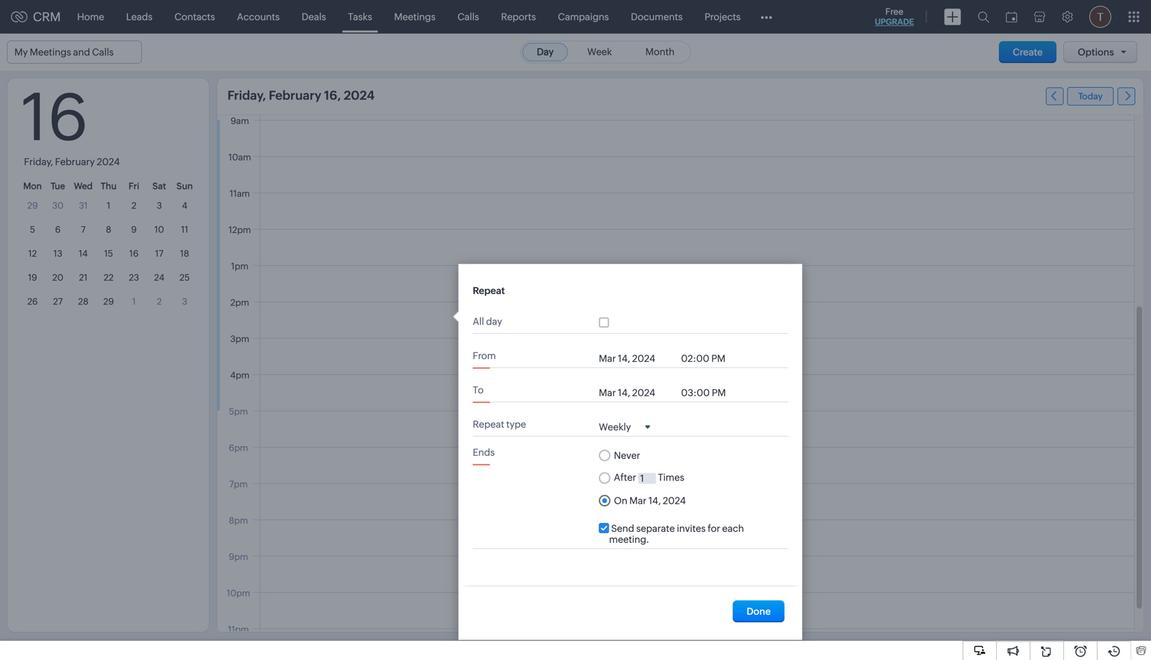 Task type: vqa. For each thing, say whether or not it's contained in the screenshot.


Task type: describe. For each thing, give the bounding box(es) containing it.
thu
[[101, 181, 117, 191]]

february inside 16 friday , february 2024
[[55, 156, 95, 167]]

19
[[28, 273, 37, 283]]

ends
[[473, 447, 495, 458]]

6pm
[[229, 443, 248, 453]]

,
[[50, 156, 53, 167]]

repeat type
[[473, 419, 527, 430]]

4
[[182, 201, 188, 211]]

upgrade
[[875, 17, 915, 26]]

day
[[537, 46, 554, 57]]

profile element
[[1082, 0, 1120, 33]]

invites
[[677, 523, 706, 534]]

each
[[723, 523, 745, 534]]

25
[[180, 273, 190, 283]]

13
[[53, 249, 62, 259]]

9am
[[231, 116, 249, 126]]

0 vertical spatial february
[[269, 88, 322, 103]]

logo image
[[11, 11, 27, 22]]

leads link
[[115, 0, 164, 33]]

11am
[[230, 189, 250, 199]]

4pm
[[230, 370, 250, 381]]

home
[[77, 11, 104, 22]]

send
[[611, 523, 635, 534]]

on
[[614, 495, 630, 506]]

6
[[55, 225, 61, 235]]

all
[[473, 316, 484, 327]]

0 vertical spatial meetings
[[394, 11, 436, 22]]

all day
[[473, 316, 503, 327]]

Weekly field
[[599, 421, 651, 433]]

mon
[[23, 181, 42, 191]]

mmm d, yyyy text field
[[630, 495, 736, 506]]

16 friday , february 2024
[[21, 80, 120, 167]]

week link
[[573, 43, 627, 61]]

15
[[104, 249, 113, 259]]

documents
[[631, 11, 683, 22]]

2pm
[[231, 298, 249, 308]]

meetings link
[[383, 0, 447, 33]]

friday
[[24, 156, 50, 167]]

campaigns
[[558, 11, 609, 22]]

repeat for repeat type
[[473, 419, 505, 430]]

projects
[[705, 11, 741, 22]]

sat
[[153, 181, 166, 191]]

reports link
[[490, 0, 547, 33]]

wed
[[74, 181, 93, 191]]

11
[[181, 225, 188, 235]]

home link
[[66, 0, 115, 33]]

0 vertical spatial 29
[[27, 201, 38, 211]]

10am
[[229, 152, 251, 162]]

18
[[180, 249, 189, 259]]

contacts
[[175, 11, 215, 22]]

create menu image
[[945, 9, 962, 25]]

14
[[79, 249, 88, 259]]

for
[[708, 523, 721, 534]]

9pm
[[229, 552, 248, 562]]

create menu element
[[937, 0, 970, 33]]

7
[[81, 225, 86, 235]]

17
[[155, 249, 164, 259]]

sun
[[177, 181, 193, 191]]

8
[[106, 225, 111, 235]]

10
[[155, 225, 164, 235]]

contacts link
[[164, 0, 226, 33]]

today link
[[1068, 87, 1115, 106]]

0 vertical spatial calls
[[458, 11, 479, 22]]

0 horizontal spatial 3
[[157, 201, 162, 211]]

documents link
[[620, 0, 694, 33]]

deals
[[302, 11, 326, 22]]



Task type: locate. For each thing, give the bounding box(es) containing it.
1 vertical spatial 1
[[132, 297, 136, 307]]

1 vertical spatial 29
[[103, 297, 114, 307]]

repeat for repeat
[[473, 285, 505, 296]]

24
[[154, 273, 165, 283]]

1 horizontal spatial meetings
[[394, 11, 436, 22]]

repeat left the type
[[473, 419, 505, 430]]

hh:mm a text field
[[682, 353, 736, 364], [682, 387, 736, 398]]

reports
[[501, 11, 536, 22]]

28
[[78, 297, 89, 307]]

29 down mon on the top left of page
[[27, 201, 38, 211]]

21
[[79, 273, 88, 283]]

0 vertical spatial mmm d, yyyy text field
[[599, 353, 675, 364]]

month link
[[632, 43, 690, 61]]

friday, february 16, 2024
[[228, 88, 375, 103]]

hh:mm a text field for to
[[682, 387, 736, 398]]

create
[[1013, 47, 1044, 58]]

times
[[656, 472, 685, 483]]

0 vertical spatial 3
[[157, 201, 162, 211]]

1 mmm d, yyyy text field from the top
[[599, 353, 675, 364]]

10pm
[[227, 588, 250, 599]]

3 down sat
[[157, 201, 162, 211]]

meetings
[[394, 11, 436, 22], [30, 47, 71, 58]]

1 vertical spatial 2024
[[97, 156, 120, 167]]

calls right and
[[92, 47, 114, 58]]

accounts
[[237, 11, 280, 22]]

1 repeat from the top
[[473, 285, 505, 296]]

2 down 24
[[157, 297, 162, 307]]

from
[[473, 350, 496, 361]]

0 horizontal spatial 2
[[132, 201, 137, 211]]

accounts link
[[226, 0, 291, 33]]

1 horizontal spatial 2
[[157, 297, 162, 307]]

profile image
[[1090, 6, 1112, 28]]

None text field
[[639, 473, 656, 484]]

tasks
[[348, 11, 372, 22]]

calls
[[458, 11, 479, 22], [92, 47, 114, 58]]

31
[[79, 201, 88, 211]]

tasks link
[[337, 0, 383, 33]]

16 up ,
[[21, 80, 88, 155]]

0 horizontal spatial 16
[[21, 80, 88, 155]]

1 horizontal spatial 29
[[103, 297, 114, 307]]

20
[[52, 273, 63, 283]]

day link
[[523, 43, 569, 61]]

23
[[129, 273, 139, 283]]

16 for 16
[[129, 249, 139, 259]]

3
[[157, 201, 162, 211], [182, 297, 187, 307]]

friday,
[[228, 88, 266, 103]]

send separate invites for each meeting.
[[610, 523, 747, 545]]

11pm
[[228, 625, 249, 635]]

12
[[28, 249, 37, 259]]

2024
[[344, 88, 375, 103], [97, 156, 120, 167]]

1 vertical spatial repeat
[[473, 419, 505, 430]]

0 vertical spatial 16
[[21, 80, 88, 155]]

week
[[588, 46, 612, 57]]

0 horizontal spatial meetings
[[30, 47, 71, 58]]

0 horizontal spatial 2024
[[97, 156, 120, 167]]

mmm d, yyyy text field for from
[[599, 353, 675, 364]]

0 vertical spatial 2024
[[344, 88, 375, 103]]

1
[[107, 201, 110, 211], [132, 297, 136, 307]]

29
[[27, 201, 38, 211], [103, 297, 114, 307]]

1pm
[[231, 261, 249, 272]]

tue
[[51, 181, 65, 191]]

mmm d, yyyy text field
[[599, 353, 675, 364], [599, 387, 675, 398]]

29 down 22
[[103, 297, 114, 307]]

0 horizontal spatial calls
[[92, 47, 114, 58]]

search element
[[970, 0, 998, 34]]

0 vertical spatial 1
[[107, 201, 110, 211]]

1 vertical spatial calls
[[92, 47, 114, 58]]

16 for 16 friday , february 2024
[[21, 80, 88, 155]]

repeat
[[473, 285, 505, 296], [473, 419, 505, 430]]

12pm
[[229, 225, 251, 235]]

after
[[614, 472, 639, 483]]

3 down 25
[[182, 297, 187, 307]]

options
[[1078, 47, 1115, 58]]

2024 inside 16 friday , february 2024
[[97, 156, 120, 167]]

free
[[886, 7, 904, 17]]

fri
[[129, 181, 139, 191]]

february
[[269, 88, 322, 103], [55, 156, 95, 167]]

0 horizontal spatial 29
[[27, 201, 38, 211]]

separate
[[637, 523, 675, 534]]

hh:mm a text field for from
[[682, 353, 736, 364]]

26
[[27, 297, 38, 307]]

campaigns link
[[547, 0, 620, 33]]

to
[[473, 385, 484, 396]]

1 hh:mm a text field from the top
[[682, 353, 736, 364]]

crm link
[[11, 10, 61, 24]]

mmm d, yyyy text field for to
[[599, 387, 675, 398]]

meetings left calls link
[[394, 11, 436, 22]]

0 vertical spatial repeat
[[473, 285, 505, 296]]

1 vertical spatial 3
[[182, 297, 187, 307]]

type
[[507, 419, 527, 430]]

0 vertical spatial 2
[[132, 201, 137, 211]]

None button
[[733, 601, 785, 623]]

0 vertical spatial hh:mm a text field
[[682, 353, 736, 364]]

0 horizontal spatial 1
[[107, 201, 110, 211]]

free upgrade
[[875, 7, 915, 26]]

1 horizontal spatial 1
[[132, 297, 136, 307]]

february right ,
[[55, 156, 95, 167]]

3pm
[[230, 334, 250, 344]]

meetings right my
[[30, 47, 71, 58]]

2 down fri on the top left of the page
[[132, 201, 137, 211]]

leads
[[126, 11, 153, 22]]

16 up '23'
[[129, 249, 139, 259]]

month
[[646, 46, 675, 57]]

16 inside 16 friday , february 2024
[[21, 80, 88, 155]]

16
[[21, 80, 88, 155], [129, 249, 139, 259]]

1 horizontal spatial february
[[269, 88, 322, 103]]

calls link
[[447, 0, 490, 33]]

and
[[73, 47, 90, 58]]

day
[[486, 316, 503, 327]]

1 vertical spatial mmm d, yyyy text field
[[599, 387, 675, 398]]

1 horizontal spatial 3
[[182, 297, 187, 307]]

my meetings and calls
[[14, 47, 114, 58]]

february left 16,
[[269, 88, 322, 103]]

30
[[52, 201, 64, 211]]

2 repeat from the top
[[473, 419, 505, 430]]

1 vertical spatial 2
[[157, 297, 162, 307]]

crm
[[33, 10, 61, 24]]

calls left "reports" link
[[458, 11, 479, 22]]

1 vertical spatial hh:mm a text field
[[682, 387, 736, 398]]

5pm
[[229, 407, 248, 417]]

8pm
[[229, 516, 248, 526]]

1 horizontal spatial 16
[[129, 249, 139, 259]]

1 down '23'
[[132, 297, 136, 307]]

27
[[53, 297, 63, 307]]

5
[[30, 225, 35, 235]]

1 vertical spatial february
[[55, 156, 95, 167]]

9
[[131, 225, 137, 235]]

deals link
[[291, 0, 337, 33]]

search image
[[978, 11, 990, 23]]

1 vertical spatial 16
[[129, 249, 139, 259]]

1 horizontal spatial 2024
[[344, 88, 375, 103]]

2024 up 'thu'
[[97, 156, 120, 167]]

2 hh:mm a text field from the top
[[682, 387, 736, 398]]

projects link
[[694, 0, 752, 33]]

0 horizontal spatial february
[[55, 156, 95, 167]]

1 vertical spatial meetings
[[30, 47, 71, 58]]

2
[[132, 201, 137, 211], [157, 297, 162, 307]]

meeting.
[[610, 534, 650, 545]]

1 horizontal spatial calls
[[458, 11, 479, 22]]

22
[[104, 273, 114, 283]]

2024 right 16,
[[344, 88, 375, 103]]

repeat up the all day at the top of page
[[473, 285, 505, 296]]

2 mmm d, yyyy text field from the top
[[599, 387, 675, 398]]

1 down 'thu'
[[107, 201, 110, 211]]



